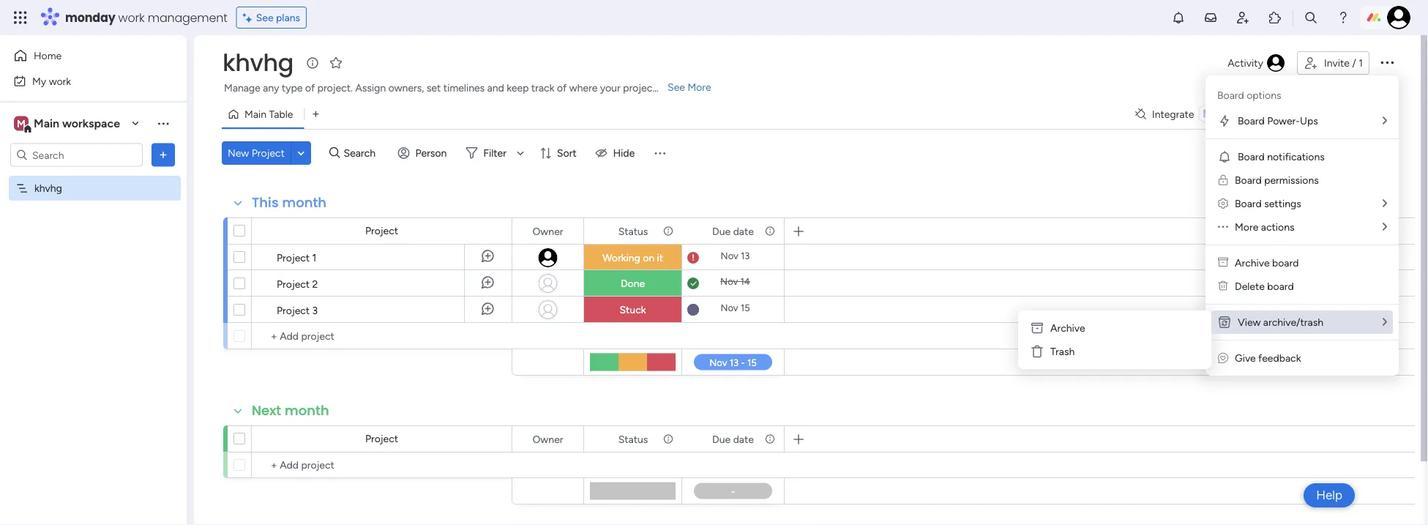 Task type: describe. For each thing, give the bounding box(es) containing it.
2 owner from the top
[[533, 433, 564, 445]]

15
[[741, 302, 750, 314]]

delete board
[[1236, 280, 1295, 293]]

invite / 1
[[1325, 57, 1364, 69]]

show board description image
[[304, 56, 321, 70]]

arrow down image
[[512, 144, 529, 162]]

view
[[1238, 316, 1261, 328]]

new project
[[228, 147, 285, 159]]

angle down image
[[298, 148, 305, 159]]

monday
[[65, 9, 115, 26]]

see plans
[[256, 11, 300, 24]]

Search field
[[340, 143, 384, 163]]

3
[[312, 304, 318, 316]]

stands.
[[659, 82, 692, 94]]

inbox image
[[1204, 10, 1219, 25]]

person
[[416, 147, 447, 159]]

status for first the status field from the bottom of the page
[[619, 433, 648, 445]]

integrate
[[1153, 108, 1195, 120]]

filter
[[484, 147, 507, 159]]

feedback
[[1259, 352, 1302, 364]]

1 inside button
[[1359, 57, 1364, 69]]

new project button
[[222, 141, 291, 165]]

/
[[1353, 57, 1357, 69]]

add view image
[[313, 109, 319, 120]]

see more link
[[666, 80, 713, 94]]

track
[[532, 82, 555, 94]]

assign
[[356, 82, 386, 94]]

project 2
[[277, 278, 318, 290]]

main for main workspace
[[34, 116, 59, 130]]

keep
[[507, 82, 529, 94]]

nov 15
[[721, 302, 750, 314]]

owners,
[[389, 82, 424, 94]]

set
[[427, 82, 441, 94]]

actions
[[1262, 221, 1295, 233]]

view archive/trash image
[[1218, 315, 1233, 330]]

project 1
[[277, 251, 317, 264]]

project 3
[[277, 304, 318, 316]]

options
[[1247, 89, 1282, 101]]

Next month field
[[248, 401, 333, 420]]

main workspace
[[34, 116, 120, 130]]

this
[[252, 193, 279, 212]]

date for column information image
[[734, 225, 754, 237]]

board for board options
[[1218, 89, 1245, 101]]

and
[[488, 82, 504, 94]]

my
[[32, 75, 46, 87]]

archive/trash
[[1264, 316, 1324, 328]]

1 due date from the top
[[713, 225, 754, 237]]

give feedback
[[1236, 352, 1302, 364]]

khvhg inside 'list box'
[[34, 182, 62, 194]]

notifications
[[1268, 151, 1325, 163]]

1 owner field from the top
[[529, 223, 567, 239]]

my work
[[32, 75, 71, 87]]

activity button
[[1223, 51, 1292, 75]]

plans
[[276, 11, 300, 24]]

board notifications
[[1238, 151, 1325, 163]]

work for my
[[49, 75, 71, 87]]

0 horizontal spatial 1
[[312, 251, 317, 264]]

manage any type of project. assign owners, set timelines and keep track of where your project stands.
[[224, 82, 692, 94]]

nov 14
[[721, 276, 751, 287]]

on
[[643, 252, 655, 264]]

help
[[1317, 488, 1343, 503]]

due date field for column information icon for next month
[[709, 431, 758, 447]]

month for this month
[[282, 193, 327, 212]]

board for board notifications
[[1238, 151, 1265, 163]]

invite
[[1325, 57, 1350, 69]]

hide button
[[590, 141, 644, 165]]

apps image
[[1269, 10, 1283, 25]]

automate
[[1305, 108, 1351, 120]]

project
[[623, 82, 657, 94]]

person button
[[392, 141, 456, 165]]

autopilot image
[[1287, 104, 1300, 123]]

menu containing board options
[[1206, 75, 1400, 376]]

v2 delete line image
[[1219, 280, 1229, 293]]

permissions
[[1265, 174, 1320, 186]]

more inside menu
[[1236, 221, 1259, 233]]

1 of from the left
[[305, 82, 315, 94]]

this month
[[252, 193, 327, 212]]

due date field for column information image
[[709, 223, 758, 239]]

status for first the status field from the top of the page
[[619, 225, 648, 237]]

activity
[[1228, 57, 1264, 69]]

management
[[148, 9, 228, 26]]

2
[[312, 278, 318, 290]]

board for delete board
[[1268, 280, 1295, 293]]

add to favorites image
[[329, 55, 343, 70]]

board for board settings
[[1236, 197, 1262, 210]]

new
[[228, 147, 249, 159]]

board for board permissions
[[1236, 174, 1262, 186]]

invite / 1 button
[[1298, 51, 1370, 75]]

main table
[[245, 108, 293, 120]]

14
[[741, 276, 751, 287]]

type
[[282, 82, 303, 94]]

v2 overdue deadline image
[[688, 251, 699, 265]]

nov for nov 13
[[721, 250, 739, 262]]

project inside new project "button"
[[252, 147, 285, 159]]

board for board power-ups
[[1238, 115, 1265, 127]]

archive board
[[1236, 257, 1300, 269]]

your
[[600, 82, 621, 94]]

power-
[[1268, 115, 1301, 127]]



Task type: vqa. For each thing, say whether or not it's contained in the screenshot.
Search field
yes



Task type: locate. For each thing, give the bounding box(es) containing it.
it
[[657, 252, 664, 264]]

1 status from the top
[[619, 225, 648, 237]]

archive
[[1236, 257, 1270, 269], [1051, 322, 1086, 334]]

due date
[[713, 225, 754, 237], [713, 433, 754, 445]]

due for 'due date' field for column information image
[[713, 225, 731, 237]]

project.
[[318, 82, 353, 94]]

nov for nov 14
[[721, 276, 738, 287]]

list arrow image for board settings
[[1384, 198, 1388, 209]]

menu image
[[653, 146, 667, 160]]

archive up delete
[[1236, 257, 1270, 269]]

1 vertical spatial + add project text field
[[259, 456, 505, 474]]

0 horizontal spatial archive
[[1051, 322, 1086, 334]]

archive image
[[1030, 321, 1045, 335]]

0 vertical spatial 1
[[1359, 57, 1364, 69]]

1 list arrow image from the top
[[1384, 115, 1388, 126]]

khvhg field
[[219, 47, 297, 79]]

gary orlando image
[[1388, 6, 1411, 29]]

filter button
[[460, 141, 529, 165]]

where
[[570, 82, 598, 94]]

list arrow image for board power-ups
[[1384, 115, 1388, 126]]

column information image for this month
[[663, 225, 675, 237]]

1 vertical spatial list arrow image
[[1384, 222, 1388, 232]]

main table button
[[222, 103, 304, 126]]

board permissions
[[1236, 174, 1320, 186]]

workspace image
[[14, 115, 29, 131]]

0 vertical spatial archive
[[1236, 257, 1270, 269]]

date for column information icon for next month
[[734, 433, 754, 445]]

1 vertical spatial date
[[734, 433, 754, 445]]

1 vertical spatial archive
[[1051, 322, 1086, 334]]

of right type at the left top of the page
[[305, 82, 315, 94]]

1 vertical spatial due
[[713, 433, 731, 445]]

my work button
[[9, 69, 157, 93]]

0 horizontal spatial work
[[49, 75, 71, 87]]

next month
[[252, 401, 329, 420]]

work
[[118, 9, 145, 26], [49, 75, 71, 87]]

1 due date field from the top
[[709, 223, 758, 239]]

give
[[1236, 352, 1257, 364]]

1 nov from the top
[[721, 250, 739, 262]]

1 horizontal spatial archive
[[1236, 257, 1270, 269]]

board up delete board
[[1273, 257, 1300, 269]]

0 horizontal spatial khvhg
[[34, 182, 62, 194]]

column information image
[[765, 225, 776, 237]]

2 of from the left
[[557, 82, 567, 94]]

view archive/trash
[[1238, 316, 1324, 328]]

2 list arrow image from the top
[[1384, 222, 1388, 232]]

due for 'due date' field for column information icon for next month
[[713, 433, 731, 445]]

month inside field
[[285, 401, 329, 420]]

date
[[734, 225, 754, 237], [734, 433, 754, 445]]

0 vertical spatial options image
[[1379, 53, 1397, 71]]

1 status field from the top
[[615, 223, 652, 239]]

ups
[[1301, 115, 1319, 127]]

main for main table
[[245, 108, 267, 120]]

khvhg up any
[[223, 47, 294, 79]]

home
[[34, 49, 62, 62]]

2 nov from the top
[[721, 276, 738, 287]]

0 vertical spatial month
[[282, 193, 327, 212]]

0 vertical spatial work
[[118, 9, 145, 26]]

0 horizontal spatial main
[[34, 116, 59, 130]]

This month field
[[248, 193, 330, 212]]

monday work management
[[65, 9, 228, 26]]

workspace options image
[[156, 116, 171, 131]]

1 vertical spatial board
[[1268, 280, 1295, 293]]

board for archive board
[[1273, 257, 1300, 269]]

board down archive board on the right of the page
[[1268, 280, 1295, 293]]

column information image
[[663, 225, 675, 237], [663, 433, 675, 445], [765, 433, 776, 445]]

see more
[[668, 81, 712, 93]]

dapulse admin menu image
[[1219, 197, 1229, 210]]

1 owner from the top
[[533, 225, 564, 237]]

menu
[[1206, 75, 1400, 376]]

1
[[1359, 57, 1364, 69], [312, 251, 317, 264]]

list arrow image
[[1384, 198, 1388, 209], [1384, 317, 1388, 327]]

of right track
[[557, 82, 567, 94]]

board settings
[[1236, 197, 1302, 210]]

0 vertical spatial date
[[734, 225, 754, 237]]

1 horizontal spatial of
[[557, 82, 567, 94]]

1 date from the top
[[734, 225, 754, 237]]

1 vertical spatial see
[[668, 81, 685, 93]]

0 vertical spatial see
[[256, 11, 274, 24]]

1 vertical spatial work
[[49, 75, 71, 87]]

trash image
[[1030, 344, 1045, 359]]

more actions
[[1236, 221, 1295, 233]]

delete
[[1236, 280, 1266, 293]]

2 status from the top
[[619, 433, 648, 445]]

Search in workspace field
[[31, 146, 122, 163]]

workspace selection element
[[14, 115, 122, 134]]

1 horizontal spatial work
[[118, 9, 145, 26]]

sort button
[[534, 141, 586, 165]]

month inside field
[[282, 193, 327, 212]]

archive inside menu
[[1236, 257, 1270, 269]]

nov left 13
[[721, 250, 739, 262]]

table
[[269, 108, 293, 120]]

1 vertical spatial month
[[285, 401, 329, 420]]

list arrow image for more actions
[[1384, 222, 1388, 232]]

0 horizontal spatial options image
[[156, 148, 171, 162]]

main
[[245, 108, 267, 120], [34, 116, 59, 130]]

Owner field
[[529, 223, 567, 239], [529, 431, 567, 447]]

0 vertical spatial + add project text field
[[259, 327, 505, 345]]

option
[[0, 175, 187, 178]]

1 vertical spatial status field
[[615, 431, 652, 447]]

of
[[305, 82, 315, 94], [557, 82, 567, 94]]

0 vertical spatial owner field
[[529, 223, 567, 239]]

0 vertical spatial status field
[[615, 223, 652, 239]]

work right my
[[49, 75, 71, 87]]

main inside workspace selection element
[[34, 116, 59, 130]]

0 horizontal spatial more
[[688, 81, 712, 93]]

nov left 14
[[721, 276, 738, 287]]

select product image
[[13, 10, 28, 25]]

main left table
[[245, 108, 267, 120]]

Due date field
[[709, 223, 758, 239], [709, 431, 758, 447]]

workspace
[[62, 116, 120, 130]]

nov for nov 15
[[721, 302, 739, 314]]

status
[[619, 225, 648, 237], [619, 433, 648, 445]]

board options
[[1218, 89, 1282, 101]]

13
[[741, 250, 750, 262]]

2 due from the top
[[713, 433, 731, 445]]

more
[[688, 81, 712, 93], [1236, 221, 1259, 233]]

invite members image
[[1236, 10, 1251, 25]]

1 list arrow image from the top
[[1384, 198, 1388, 209]]

notifications image
[[1172, 10, 1186, 25]]

any
[[263, 82, 279, 94]]

2 due date from the top
[[713, 433, 754, 445]]

1 right /
[[1359, 57, 1364, 69]]

1 vertical spatial due date field
[[709, 431, 758, 447]]

help image
[[1337, 10, 1351, 25]]

board down the board options
[[1238, 115, 1265, 127]]

2 date from the top
[[734, 433, 754, 445]]

2 vertical spatial nov
[[721, 302, 739, 314]]

0 vertical spatial due date
[[713, 225, 754, 237]]

1 vertical spatial owner field
[[529, 431, 567, 447]]

main inside button
[[245, 108, 267, 120]]

see for see more
[[668, 81, 685, 93]]

collapse board header image
[[1384, 108, 1396, 120]]

month right this
[[282, 193, 327, 212]]

+ Add project text field
[[259, 327, 505, 345], [259, 456, 505, 474]]

0 vertical spatial list arrow image
[[1384, 115, 1388, 126]]

nov 13
[[721, 250, 750, 262]]

2 owner field from the top
[[529, 431, 567, 447]]

3 nov from the top
[[721, 302, 739, 314]]

1 vertical spatial more
[[1236, 221, 1259, 233]]

1 vertical spatial nov
[[721, 276, 738, 287]]

home button
[[9, 44, 157, 67]]

more dots image
[[1219, 221, 1229, 233]]

1 horizontal spatial khvhg
[[223, 47, 294, 79]]

board right v2 permission outline icon
[[1236, 174, 1262, 186]]

nov left 15
[[721, 302, 739, 314]]

0 vertical spatial status
[[619, 225, 648, 237]]

sort
[[557, 147, 577, 159]]

search everything image
[[1304, 10, 1319, 25]]

month right next
[[285, 401, 329, 420]]

board power-ups
[[1238, 115, 1319, 127]]

owner
[[533, 225, 564, 237], [533, 433, 564, 445]]

khvhg down search in workspace field
[[34, 182, 62, 194]]

options image down workspace options icon
[[156, 148, 171, 162]]

2 due date field from the top
[[709, 431, 758, 447]]

board right board notifications image
[[1238, 151, 1265, 163]]

more right more dots icon
[[1236, 221, 1259, 233]]

0 vertical spatial khvhg
[[223, 47, 294, 79]]

1 vertical spatial options image
[[156, 148, 171, 162]]

project
[[252, 147, 285, 159], [365, 224, 398, 237], [277, 251, 310, 264], [277, 278, 310, 290], [277, 304, 310, 316], [365, 432, 398, 445]]

2 status field from the top
[[615, 431, 652, 447]]

1 horizontal spatial options image
[[1379, 53, 1397, 71]]

board right "dapulse admin menu" image
[[1236, 197, 1262, 210]]

v2 user feedback image
[[1219, 352, 1229, 364]]

column information image for next month
[[765, 433, 776, 445]]

1 vertical spatial 1
[[312, 251, 317, 264]]

1 horizontal spatial main
[[245, 108, 267, 120]]

1 vertical spatial owner
[[533, 433, 564, 445]]

1 up 2
[[312, 251, 317, 264]]

see inside button
[[256, 11, 274, 24]]

Status field
[[615, 223, 652, 239], [615, 431, 652, 447]]

list arrow image
[[1384, 115, 1388, 126], [1384, 222, 1388, 232]]

0 vertical spatial due date field
[[709, 223, 758, 239]]

dapulse integrations image
[[1136, 109, 1147, 120]]

1 horizontal spatial more
[[1236, 221, 1259, 233]]

trash
[[1051, 345, 1075, 358]]

1 horizontal spatial 1
[[1359, 57, 1364, 69]]

0 vertical spatial list arrow image
[[1384, 198, 1388, 209]]

month for next month
[[285, 401, 329, 420]]

archive up trash
[[1051, 322, 1086, 334]]

working on it
[[603, 252, 664, 264]]

options image
[[1379, 53, 1397, 71], [156, 148, 171, 162]]

0 vertical spatial owner
[[533, 225, 564, 237]]

work for monday
[[118, 9, 145, 26]]

1 due from the top
[[713, 225, 731, 237]]

see left plans
[[256, 11, 274, 24]]

more right the project
[[688, 81, 712, 93]]

working
[[603, 252, 641, 264]]

v2 search image
[[329, 145, 340, 161]]

next
[[252, 401, 281, 420]]

help button
[[1305, 483, 1356, 508]]

1 + add project text field from the top
[[259, 327, 505, 345]]

0 vertical spatial due
[[713, 225, 731, 237]]

1 horizontal spatial see
[[668, 81, 685, 93]]

board up board power-ups "image"
[[1218, 89, 1245, 101]]

hide
[[613, 147, 635, 159]]

0 horizontal spatial see
[[256, 11, 274, 24]]

archive for archive board
[[1236, 257, 1270, 269]]

work right monday
[[118, 9, 145, 26]]

2 list arrow image from the top
[[1384, 317, 1388, 327]]

see
[[256, 11, 274, 24], [668, 81, 685, 93]]

0 vertical spatial more
[[688, 81, 712, 93]]

options image right /
[[1379, 53, 1397, 71]]

see for see plans
[[256, 11, 274, 24]]

khvhg list box
[[0, 173, 187, 398]]

0 vertical spatial board
[[1273, 257, 1300, 269]]

1 vertical spatial list arrow image
[[1384, 317, 1388, 327]]

1 vertical spatial status
[[619, 433, 648, 445]]

work inside 'my work' button
[[49, 75, 71, 87]]

m
[[17, 117, 26, 130]]

stuck
[[620, 304, 646, 316]]

nov
[[721, 250, 739, 262], [721, 276, 738, 287], [721, 302, 739, 314]]

0 vertical spatial nov
[[721, 250, 739, 262]]

0 horizontal spatial of
[[305, 82, 315, 94]]

settings
[[1265, 197, 1302, 210]]

1 vertical spatial khvhg
[[34, 182, 62, 194]]

due
[[713, 225, 731, 237], [713, 433, 731, 445]]

manage
[[224, 82, 261, 94]]

archive for archive
[[1051, 322, 1086, 334]]

v2 done deadline image
[[688, 276, 699, 290]]

khvhg
[[223, 47, 294, 79], [34, 182, 62, 194]]

done
[[621, 277, 645, 290]]

main right the "workspace" "image"
[[34, 116, 59, 130]]

board power-ups image
[[1218, 114, 1233, 128]]

see right the project
[[668, 81, 685, 93]]

dapulse archived image
[[1219, 257, 1229, 269]]

1 vertical spatial due date
[[713, 433, 754, 445]]

2 + add project text field from the top
[[259, 456, 505, 474]]

timelines
[[444, 82, 485, 94]]

see plans button
[[236, 7, 307, 29]]

v2 permission outline image
[[1219, 174, 1228, 186]]

board notifications image
[[1218, 149, 1233, 164]]

list arrow image for view archive/trash
[[1384, 317, 1388, 327]]



